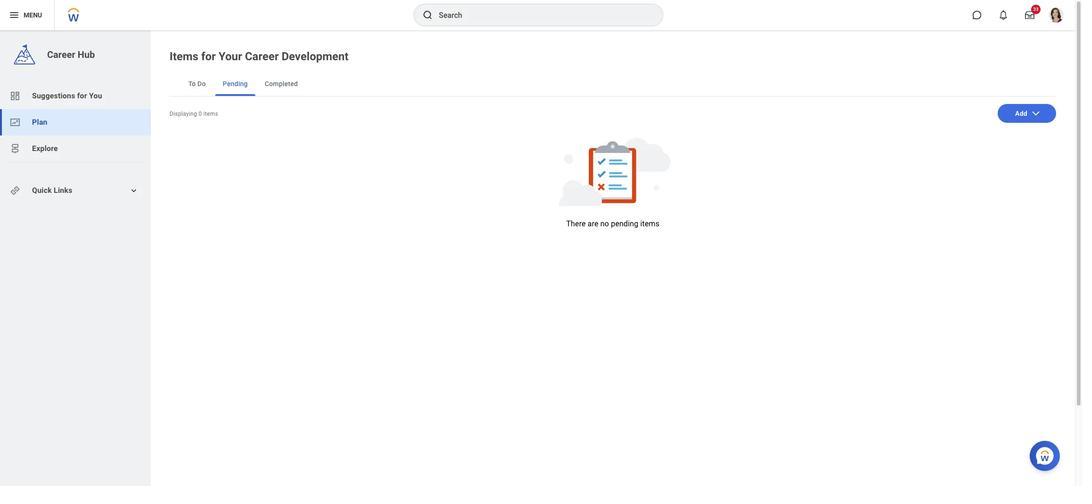 Task type: describe. For each thing, give the bounding box(es) containing it.
justify image
[[8, 9, 20, 21]]

quick links
[[32, 186, 72, 195]]

displaying
[[170, 111, 197, 117]]

quick
[[32, 186, 52, 195]]

completed button
[[257, 72, 306, 96]]

links
[[54, 186, 72, 195]]

there
[[566, 220, 586, 229]]

1 horizontal spatial items
[[640, 220, 660, 229]]

timeline milestone image
[[9, 143, 21, 155]]

Search Workday  search field
[[439, 5, 643, 25]]

1 horizontal spatial career
[[245, 50, 279, 63]]

menu
[[24, 11, 42, 19]]

pending
[[611, 220, 638, 229]]

inbox large image
[[1025, 10, 1035, 20]]

there are no pending items
[[566, 220, 660, 229]]

0
[[199, 111, 202, 117]]

profile logan mcneil image
[[1049, 8, 1064, 25]]

add button
[[998, 104, 1056, 123]]

dashboard image
[[9, 90, 21, 102]]

suggestions for you link
[[0, 83, 151, 109]]

to
[[188, 80, 196, 88]]

33 button
[[1020, 5, 1041, 25]]

are
[[588, 220, 599, 229]]

you
[[89, 91, 102, 100]]

displaying 0 items
[[170, 111, 218, 117]]

search image
[[422, 9, 433, 21]]

add
[[1015, 110, 1028, 117]]

your
[[219, 50, 242, 63]]

chevron down image
[[1031, 109, 1041, 118]]

list containing suggestions for you
[[0, 83, 151, 162]]



Task type: vqa. For each thing, say whether or not it's contained in the screenshot.
banner
no



Task type: locate. For each thing, give the bounding box(es) containing it.
for left the you
[[77, 91, 87, 100]]

items
[[170, 50, 198, 63]]

for left your
[[201, 50, 216, 63]]

1 vertical spatial for
[[77, 91, 87, 100]]

suggestions for you
[[32, 91, 102, 100]]

pending
[[223, 80, 248, 88]]

1 horizontal spatial for
[[201, 50, 216, 63]]

pending button
[[215, 72, 255, 96]]

career left the hub
[[47, 49, 75, 60]]

for inside "link"
[[77, 91, 87, 100]]

items
[[203, 111, 218, 117], [640, 220, 660, 229]]

33
[[1033, 7, 1039, 12]]

0 horizontal spatial items
[[203, 111, 218, 117]]

menu button
[[0, 0, 54, 30]]

tab list
[[170, 72, 1056, 97]]

0 vertical spatial items
[[203, 111, 218, 117]]

quick links element
[[9, 181, 143, 200]]

no
[[601, 220, 609, 229]]

suggestions
[[32, 91, 75, 100]]

1 vertical spatial items
[[640, 220, 660, 229]]

completed
[[265, 80, 298, 88]]

to do
[[188, 80, 206, 88]]

items for your career development
[[170, 50, 349, 63]]

plan link
[[0, 109, 151, 136]]

career right your
[[245, 50, 279, 63]]

for for you
[[77, 91, 87, 100]]

do
[[198, 80, 206, 88]]

explore
[[32, 144, 58, 153]]

tab list containing to do
[[170, 72, 1056, 97]]

items right 0
[[203, 111, 218, 117]]

for for your
[[201, 50, 216, 63]]

development
[[282, 50, 349, 63]]

0 horizontal spatial career
[[47, 49, 75, 60]]

for
[[201, 50, 216, 63], [77, 91, 87, 100]]

chevron down small image
[[129, 186, 139, 196]]

notifications large image
[[999, 10, 1008, 20]]

career
[[47, 49, 75, 60], [245, 50, 279, 63]]

plan
[[32, 118, 47, 127]]

items right the pending
[[640, 220, 660, 229]]

0 vertical spatial for
[[201, 50, 216, 63]]

hub
[[78, 49, 95, 60]]

onboarding home image
[[9, 117, 21, 128]]

career hub
[[47, 49, 95, 60]]

to do button
[[181, 72, 213, 96]]

link image
[[9, 185, 21, 196]]

explore link
[[0, 136, 151, 162]]

0 horizontal spatial for
[[77, 91, 87, 100]]

list
[[0, 83, 151, 162]]



